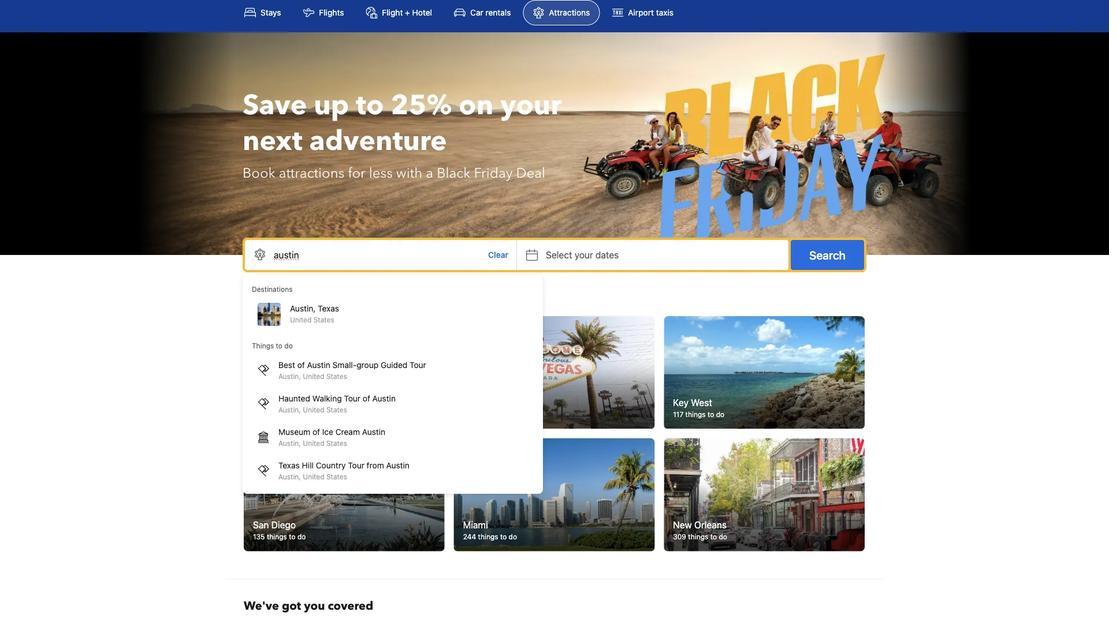 Task type: vqa. For each thing, say whether or not it's contained in the screenshot.
'Airport Taxis' link at the right of page
yes



Task type: locate. For each thing, give the bounding box(es) containing it.
ice
[[322, 428, 333, 437]]

117
[[673, 411, 683, 419]]

austin,
[[290, 304, 316, 314], [278, 373, 301, 381], [278, 406, 301, 414], [278, 440, 301, 448], [278, 473, 301, 481]]

walking
[[312, 394, 342, 404]]

things inside san diego 135 things to do
[[267, 533, 287, 541]]

0 vertical spatial new
[[253, 397, 272, 408]]

things
[[252, 342, 274, 350]]

austin
[[307, 361, 330, 370], [372, 394, 396, 404], [362, 428, 385, 437], [386, 461, 409, 471]]

states down ice
[[326, 440, 347, 448]]

135
[[253, 533, 265, 541]]

hill
[[302, 461, 314, 471]]

united up walking
[[303, 373, 324, 381]]

of inside "best of austin small-group guided tour austin, united states"
[[297, 361, 305, 370]]

to inside san diego 135 things to do
[[289, 533, 296, 541]]

austin inside "best of austin small-group guided tour austin, united states"
[[307, 361, 330, 370]]

of
[[297, 361, 305, 370], [363, 394, 370, 404], [312, 428, 320, 437]]

2 horizontal spatial of
[[363, 394, 370, 404]]

things inside key west 117 things to do
[[685, 411, 706, 419]]

of for museum of ice cream austin
[[312, 428, 320, 437]]

to down haunted
[[293, 411, 300, 419]]

new inside new orleans 309 things to do
[[673, 520, 692, 531]]

country
[[316, 461, 346, 471]]

austin, texas united states
[[290, 304, 339, 324]]

tour
[[410, 361, 426, 370], [344, 394, 360, 404], [348, 461, 364, 471]]

key west image
[[664, 317, 865, 430]]

of down "best of austin small-group guided tour austin, united states"
[[363, 394, 370, 404]]

states down walking
[[326, 406, 347, 414]]

united inside austin, texas united states
[[290, 316, 312, 324]]

do right 135
[[297, 533, 306, 541]]

your
[[500, 87, 562, 124], [575, 250, 593, 261]]

austin left small-
[[307, 361, 330, 370]]

of inside "haunted walking tour of austin austin, united states"
[[363, 394, 370, 404]]

austin down guided
[[372, 394, 396, 404]]

do down the orleans
[[719, 533, 727, 541]]

tour inside "haunted walking tour of austin austin, united states"
[[344, 394, 360, 404]]

your left dates
[[575, 250, 593, 261]]

tour left from
[[348, 461, 364, 471]]

austin inside museum of ice cream austin austin, united states
[[362, 428, 385, 437]]

2 vertical spatial of
[[312, 428, 320, 437]]

do inside new orleans 309 things to do
[[719, 533, 727, 541]]

airport
[[628, 8, 654, 17]]

of left ice
[[312, 428, 320, 437]]

states down small-
[[326, 373, 347, 381]]

austin right from
[[386, 461, 409, 471]]

new up 1202 in the left bottom of the page
[[253, 397, 272, 408]]

+
[[405, 8, 410, 17]]

car rentals link
[[444, 0, 521, 25]]

hotel
[[412, 8, 432, 17]]

select your dates
[[546, 250, 619, 261]]

austin right cream
[[362, 428, 385, 437]]

1 vertical spatial your
[[575, 250, 593, 261]]

attractions link
[[523, 0, 600, 25]]

flight + hotel
[[382, 8, 432, 17]]

states down country
[[326, 473, 347, 481]]

states inside "best of austin small-group guided tour austin, united states"
[[326, 373, 347, 381]]

save
[[243, 87, 307, 124]]

on
[[459, 87, 493, 124]]

united down walking
[[303, 406, 324, 414]]

united down nearby destinations in the top left of the page
[[290, 316, 312, 324]]

to down diego
[[289, 533, 296, 541]]

to right 244
[[500, 533, 507, 541]]

your inside save up to 25% on your next adventure book attractions for less with a black friday deal
[[500, 87, 562, 124]]

with
[[396, 164, 422, 183]]

to inside miami 244 things to do
[[500, 533, 507, 541]]

austin inside texas hill country tour from austin austin, united states
[[386, 461, 409, 471]]

things inside new york 1202 things to do
[[271, 411, 291, 419]]

best
[[278, 361, 295, 370]]

texas inside austin, texas united states
[[318, 304, 339, 314]]

united inside museum of ice cream austin austin, united states
[[303, 440, 324, 448]]

states down the destinations
[[313, 316, 334, 324]]

do inside san diego 135 things to do
[[297, 533, 306, 541]]

new
[[253, 397, 272, 408], [673, 520, 692, 531]]

things down miami
[[478, 533, 498, 541]]

covered
[[328, 599, 373, 614]]

things down "west"
[[685, 411, 706, 419]]

things to do
[[252, 342, 293, 350]]

to right things
[[276, 342, 282, 350]]

to right up
[[356, 87, 384, 124]]

miami image
[[454, 439, 655, 552]]

states inside texas hill country tour from austin austin, united states
[[326, 473, 347, 481]]

states
[[313, 316, 334, 324], [326, 373, 347, 381], [326, 406, 347, 414], [326, 440, 347, 448], [326, 473, 347, 481]]

things
[[271, 411, 291, 419], [685, 411, 706, 419], [267, 533, 287, 541], [478, 533, 498, 541], [688, 533, 708, 541]]

clear
[[488, 250, 508, 260]]

you
[[304, 599, 325, 614]]

1 vertical spatial new
[[673, 520, 692, 531]]

new inside new york 1202 things to do
[[253, 397, 272, 408]]

do right 244
[[509, 533, 517, 541]]

states inside austin, texas united states
[[313, 316, 334, 324]]

texas hill country tour from austin austin, united states
[[278, 461, 409, 481]]

1 horizontal spatial new
[[673, 520, 692, 531]]

book
[[243, 164, 275, 183]]

244
[[463, 533, 476, 541]]

york
[[274, 397, 293, 408]]

do down haunted
[[302, 411, 310, 419]]

things down york
[[271, 411, 291, 419]]

things down the orleans
[[688, 533, 708, 541]]

do
[[284, 342, 293, 350], [302, 411, 310, 419], [716, 411, 724, 419], [297, 533, 306, 541], [509, 533, 517, 541], [719, 533, 727, 541]]

0 horizontal spatial texas
[[278, 461, 300, 471]]

1 vertical spatial of
[[363, 394, 370, 404]]

united inside "best of austin small-group guided tour austin, united states"
[[303, 373, 324, 381]]

united inside texas hill country tour from austin austin, united states
[[303, 473, 324, 481]]

united down ice
[[303, 440, 324, 448]]

austin, inside texas hill country tour from austin austin, united states
[[278, 473, 301, 481]]

0 vertical spatial texas
[[318, 304, 339, 314]]

1 vertical spatial texas
[[278, 461, 300, 471]]

0 horizontal spatial new
[[253, 397, 272, 408]]

things for key west
[[685, 411, 706, 419]]

things down diego
[[267, 533, 287, 541]]

next
[[243, 122, 302, 160]]

0 horizontal spatial your
[[500, 87, 562, 124]]

to down the orleans
[[710, 533, 717, 541]]

to down "west"
[[708, 411, 714, 419]]

1 vertical spatial tour
[[344, 394, 360, 404]]

do inside new york 1202 things to do
[[302, 411, 310, 419]]

we've
[[244, 599, 279, 614]]

flight + hotel link
[[356, 0, 442, 25]]

0 horizontal spatial of
[[297, 361, 305, 370]]

car
[[470, 8, 483, 17]]

to inside new orleans 309 things to do
[[710, 533, 717, 541]]

tour right guided
[[410, 361, 426, 370]]

united down hill
[[303, 473, 324, 481]]

do up best
[[284, 342, 293, 350]]

tour right walking
[[344, 394, 360, 404]]

new up 309
[[673, 520, 692, 531]]

texas
[[318, 304, 339, 314], [278, 461, 300, 471]]

united
[[290, 316, 312, 324], [303, 373, 324, 381], [303, 406, 324, 414], [303, 440, 324, 448], [303, 473, 324, 481]]

2 vertical spatial tour
[[348, 461, 364, 471]]

do inside key west 117 things to do
[[716, 411, 724, 419]]

0 vertical spatial of
[[297, 361, 305, 370]]

museum of ice cream austin austin, united states
[[278, 428, 385, 448]]

0 vertical spatial your
[[500, 87, 562, 124]]

your right on at left top
[[500, 87, 562, 124]]

0 vertical spatial tour
[[410, 361, 426, 370]]

new york 1202 things to do
[[253, 397, 310, 419]]

stays link
[[235, 0, 291, 25]]

do right 117
[[716, 411, 724, 419]]

1 horizontal spatial of
[[312, 428, 320, 437]]

taxis
[[656, 8, 673, 17]]

to
[[356, 87, 384, 124], [276, 342, 282, 350], [293, 411, 300, 419], [708, 411, 714, 419], [289, 533, 296, 541], [500, 533, 507, 541], [710, 533, 717, 541]]

new orleans image
[[664, 439, 865, 552]]

things inside new orleans 309 things to do
[[688, 533, 708, 541]]

group
[[357, 361, 378, 370]]

of right best
[[297, 361, 305, 370]]

of inside museum of ice cream austin austin, united states
[[312, 428, 320, 437]]

deal
[[516, 164, 545, 183]]

key west 117 things to do
[[673, 397, 724, 419]]

new for new orleans
[[673, 520, 692, 531]]

1 horizontal spatial texas
[[318, 304, 339, 314]]

new for new york
[[253, 397, 272, 408]]

Where are you going? search field
[[245, 240, 516, 270]]

small-
[[333, 361, 357, 370]]

austin, inside austin, texas united states
[[290, 304, 316, 314]]

best of austin small-group guided tour austin, united states
[[278, 361, 426, 381]]

nearby destinations
[[244, 291, 357, 307]]



Task type: describe. For each thing, give the bounding box(es) containing it.
of for best of austin small-group guided tour
[[297, 361, 305, 370]]

flights
[[319, 8, 344, 17]]

tour inside texas hill country tour from austin austin, united states
[[348, 461, 364, 471]]

new orleans 309 things to do
[[673, 520, 727, 541]]

do for new york
[[302, 411, 310, 419]]

stays
[[261, 8, 281, 17]]

texas inside texas hill country tour from austin austin, united states
[[278, 461, 300, 471]]

for
[[348, 164, 365, 183]]

we've got you covered
[[244, 599, 373, 614]]

orleans
[[694, 520, 727, 531]]

a
[[426, 164, 433, 183]]

nearby
[[244, 291, 285, 307]]

things for new york
[[271, 411, 291, 419]]

309
[[673, 533, 686, 541]]

do for new orleans
[[719, 533, 727, 541]]

states inside museum of ice cream austin austin, united states
[[326, 440, 347, 448]]

1202
[[253, 411, 269, 419]]

san diego 135 things to do
[[253, 520, 306, 541]]

key
[[673, 397, 688, 408]]

25%
[[391, 87, 452, 124]]

from
[[367, 461, 384, 471]]

things for new orleans
[[688, 533, 708, 541]]

austin, inside museum of ice cream austin austin, united states
[[278, 440, 301, 448]]

dates
[[596, 250, 619, 261]]

black
[[437, 164, 470, 183]]

attractions
[[549, 8, 590, 17]]

things for san diego
[[267, 533, 287, 541]]

flight
[[382, 8, 403, 17]]

clear button
[[480, 240, 516, 270]]

guided
[[381, 361, 407, 370]]

destinations
[[288, 291, 357, 307]]

attractions
[[279, 164, 344, 183]]

states inside "haunted walking tour of austin austin, united states"
[[326, 406, 347, 414]]

less
[[369, 164, 393, 183]]

do inside miami 244 things to do
[[509, 533, 517, 541]]

miami
[[463, 520, 488, 531]]

museum
[[278, 428, 310, 437]]

destinations
[[252, 285, 293, 293]]

rentals
[[485, 8, 511, 17]]

up
[[314, 87, 349, 124]]

do for san diego
[[297, 533, 306, 541]]

austin inside "haunted walking tour of austin austin, united states"
[[372, 394, 396, 404]]

got
[[282, 599, 301, 614]]

san
[[253, 520, 269, 531]]

search
[[809, 248, 846, 262]]

miami 244 things to do
[[463, 520, 517, 541]]

new york image
[[244, 317, 445, 430]]

to inside new york 1202 things to do
[[293, 411, 300, 419]]

diego
[[271, 520, 296, 531]]

airport taxis
[[628, 8, 673, 17]]

tour inside "best of austin small-group guided tour austin, united states"
[[410, 361, 426, 370]]

las vegas image
[[454, 317, 655, 430]]

1 horizontal spatial your
[[575, 250, 593, 261]]

airport taxis link
[[602, 0, 683, 25]]

to inside save up to 25% on your next adventure book attractions for less with a black friday deal
[[356, 87, 384, 124]]

austin, inside "haunted walking tour of austin austin, united states"
[[278, 406, 301, 414]]

select
[[546, 250, 572, 261]]

san diego image
[[244, 439, 445, 552]]

do for key west
[[716, 411, 724, 419]]

to inside key west 117 things to do
[[708, 411, 714, 419]]

friday
[[474, 164, 513, 183]]

west
[[691, 397, 712, 408]]

united inside "haunted walking tour of austin austin, united states"
[[303, 406, 324, 414]]

things inside miami 244 things to do
[[478, 533, 498, 541]]

save up to 25% on your next adventure book attractions for less with a black friday deal
[[243, 87, 562, 183]]

cream
[[335, 428, 360, 437]]

search button
[[791, 240, 864, 270]]

car rentals
[[470, 8, 511, 17]]

haunted
[[278, 394, 310, 404]]

flights link
[[293, 0, 354, 25]]

haunted walking tour of austin austin, united states
[[278, 394, 396, 414]]

adventure
[[309, 122, 447, 160]]

austin, inside "best of austin small-group guided tour austin, united states"
[[278, 373, 301, 381]]



